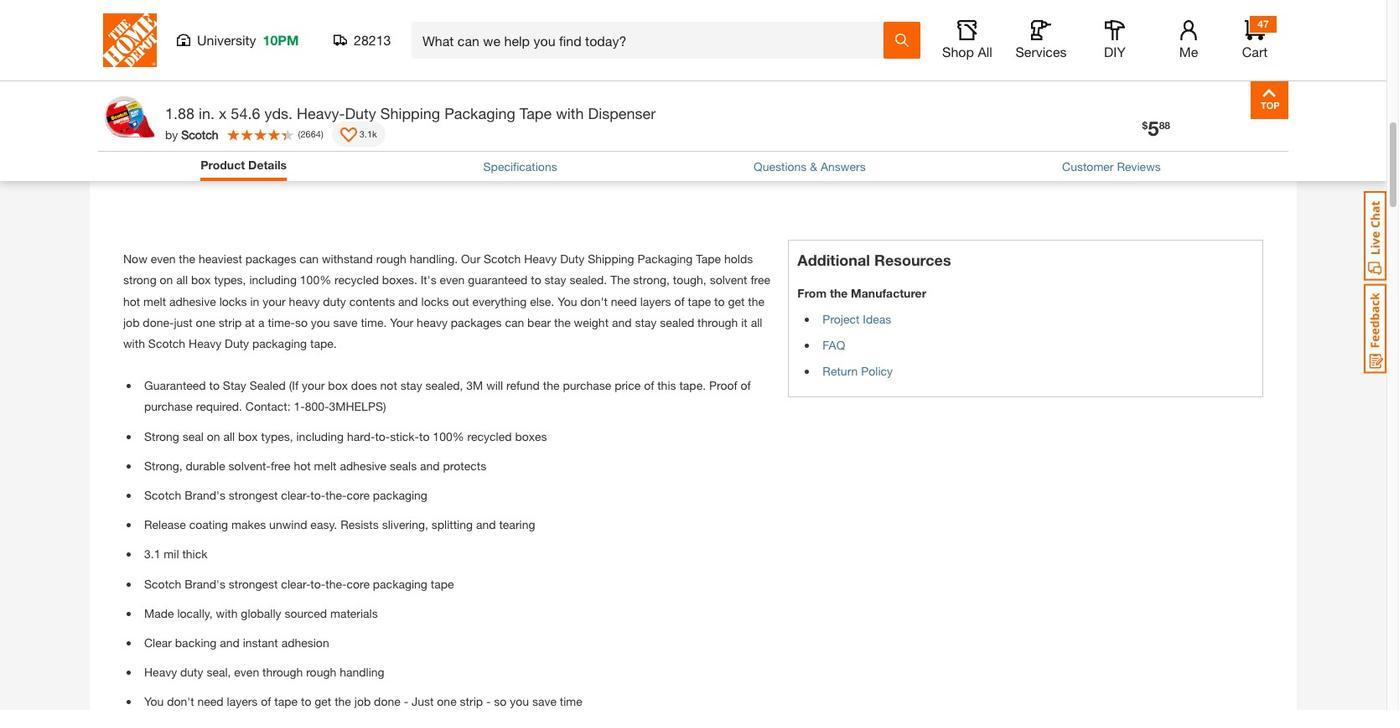 Task type: locate. For each thing, give the bounding box(es) containing it.
core for scotch brand's strongest clear-to-the-core packaging tape
[[347, 577, 370, 591]]

heavy up else.
[[524, 252, 557, 266]]

1 horizontal spatial tape.
[[680, 378, 706, 393]]

hover image to zoom button
[[191, 0, 694, 22]]

get inside now even the heaviest packages can withstand rough handling. our scotch heavy duty shipping packaging tape holds strong on all box types, including 100% recycled boxes. it's even guaranteed to stay sealed. the strong, tough, solvent free hot melt adhesive locks in your heavy duty contents and locks out everything else. you don't need layers of tape to get the job done-just one strip at a time-so you save time. your heavy packages can bear the weight and stay sealed through it all with scotch heavy duty packaging tape.
[[728, 294, 745, 308]]

layers down the strong,
[[641, 294, 671, 308]]

contents
[[350, 294, 395, 308]]

0 horizontal spatial shipping
[[381, 104, 440, 122]]

0 vertical spatial types,
[[214, 273, 246, 287]]

the
[[179, 252, 195, 266], [830, 286, 848, 300], [748, 294, 765, 308], [554, 315, 571, 329], [543, 378, 560, 393], [335, 695, 351, 709]]

0 vertical spatial layers
[[641, 294, 671, 308]]

your right the (if at left
[[302, 378, 325, 393]]

so left time
[[494, 695, 507, 709]]

locks left in
[[219, 294, 247, 308]]

to down guaranteed to stay sealed (if your box does not stay sealed, 3m will refund the purchase price of this tape. proof of purchase required. contact: 1-800-3mhelps)
[[419, 429, 430, 443]]

0 vertical spatial purchase
[[563, 378, 612, 393]]

hot
[[123, 294, 140, 308], [294, 459, 311, 473]]

shipping up the
[[588, 252, 635, 266]]

0 vertical spatial you
[[311, 315, 330, 329]]

1 vertical spatial brand's
[[185, 577, 226, 591]]

1 horizontal spatial melt
[[314, 459, 337, 473]]

1 horizontal spatial shipping
[[588, 252, 635, 266]]

so right a
[[295, 315, 308, 329]]

duty left contents
[[323, 294, 346, 308]]

and
[[398, 294, 418, 308], [612, 315, 632, 329], [420, 459, 440, 473], [476, 518, 496, 532], [220, 636, 240, 650]]

2 vertical spatial all
[[223, 429, 235, 443]]

0 horizontal spatial purchase
[[144, 400, 193, 414]]

& left answers
[[810, 159, 818, 174]]

free up "scotch brand's strongest clear-to-the-core packaging"
[[271, 459, 291, 473]]

1 horizontal spatial hot
[[294, 459, 311, 473]]

to left the zoom on the top of page
[[456, 6, 466, 20]]

tape down the splitting
[[431, 577, 454, 591]]

in
[[1002, 71, 1016, 89]]

the home depot logo image
[[103, 13, 157, 67]]

3.1
[[144, 547, 161, 561]]

protects
[[443, 459, 487, 473]]

time-
[[268, 315, 295, 329]]

1 strongest from the top
[[229, 488, 278, 502]]

1 vertical spatial packaging
[[638, 252, 693, 266]]

tape. up 800-
[[310, 336, 337, 351]]

1 vertical spatial clear-
[[281, 577, 311, 591]]

including down 800-
[[296, 429, 344, 443]]

university
[[197, 32, 256, 48]]

including inside now even the heaviest packages can withstand rough handling. our scotch heavy duty shipping packaging tape holds strong on all box types, including 100% recycled boxes. it's even guaranteed to stay sealed. the strong, tough, solvent free hot melt adhesive locks in your heavy duty contents and locks out everything else. you don't need layers of tape to get the job done-just one strip at a time-so you save time. your heavy packages can bear the weight and stay sealed through it all with scotch heavy duty packaging tape.
[[249, 273, 297, 287]]

the- for scotch brand's strongest clear-to-the-core packaging tape
[[326, 577, 347, 591]]

1 vertical spatial hot
[[294, 459, 311, 473]]

1 horizontal spatial through
[[698, 315, 738, 329]]

unwind
[[269, 518, 307, 532]]

packaging up the strong,
[[638, 252, 693, 266]]

of right proof
[[741, 378, 751, 393]]

you
[[558, 294, 577, 308], [144, 695, 164, 709]]

proof
[[710, 378, 738, 393]]

types, down contact:
[[261, 429, 293, 443]]

stay up else.
[[545, 273, 567, 287]]

to up else.
[[531, 273, 542, 287]]

adhesive down hard-
[[340, 459, 387, 473]]

strongest up made locally, with globally sourced materials
[[229, 577, 278, 591]]

2 vertical spatial heavy
[[144, 665, 177, 679]]

faq
[[823, 338, 846, 352]]

job left done- on the left top of the page
[[123, 315, 140, 329]]

cart
[[1243, 44, 1268, 60]]

0 horizontal spatial stay
[[401, 378, 422, 393]]

packages up in
[[246, 252, 296, 266]]

0 vertical spatial packaging
[[252, 336, 307, 351]]

product image image
[[102, 90, 157, 144]]

3.1k button
[[332, 122, 386, 147]]

through left the it
[[698, 315, 738, 329]]

1.88
[[165, 104, 195, 122]]

0 vertical spatial heavy
[[524, 252, 557, 266]]

including up in
[[249, 273, 297, 287]]

tape. inside guaranteed to stay sealed (if your box does not stay sealed, 3m will refund the purchase price of this tape. proof of purchase required. contact: 1-800-3mhelps)
[[680, 378, 706, 393]]

1 vertical spatial tape
[[696, 252, 721, 266]]

0 horizontal spatial get
[[315, 695, 332, 709]]

product
[[98, 155, 155, 173], [201, 158, 245, 172]]

adhesive up just
[[169, 294, 216, 308]]

easy
[[902, 71, 937, 89]]

stick-
[[390, 429, 419, 443]]

product down by scotch
[[201, 158, 245, 172]]

0 horizontal spatial adhesive
[[169, 294, 216, 308]]

brand's down the durable in the left of the page
[[185, 488, 226, 502]]

made locally, with globally sourced materials
[[144, 606, 378, 620]]

1 horizontal spatial your
[[302, 378, 325, 393]]

the down holds
[[748, 294, 765, 308]]

1 vertical spatial even
[[440, 273, 465, 287]]

your right in
[[263, 294, 286, 308]]

you down clear on the bottom of page
[[144, 695, 164, 709]]

need
[[611, 294, 637, 308], [198, 695, 224, 709]]

questions & answers
[[754, 159, 866, 174]]

1 horizontal spatial you
[[558, 294, 577, 308]]

brand's for scotch brand's strongest clear-to-the-core packaging tape
[[185, 577, 226, 591]]

the up project
[[830, 286, 848, 300]]

from the manufacturer
[[798, 286, 927, 300]]

scotch down the 'strong,'
[[144, 488, 181, 502]]

the left heaviest
[[179, 252, 195, 266]]

0 horizontal spatial on
[[160, 273, 173, 287]]

1 vertical spatial heavy
[[189, 336, 222, 351]]

1 vertical spatial shipping
[[588, 252, 635, 266]]

1 horizontal spatial free
[[751, 273, 771, 287]]

None field
[[848, 3, 883, 38]]

melt up done- on the left top of the page
[[144, 294, 166, 308]]

and left instant
[[220, 636, 240, 650]]

free inside now even the heaviest packages can withstand rough handling. our scotch heavy duty shipping packaging tape holds strong on all box types, including 100% recycled boxes. it's even guaranteed to stay sealed. the strong, tough, solvent free hot melt adhesive locks in your heavy duty contents and locks out everything else. you don't need layers of tape to get the job done-just one strip at a time-so you save time. your heavy packages can bear the weight and stay sealed through it all with scotch heavy duty packaging tape.
[[751, 273, 771, 287]]

even right now
[[151, 252, 176, 266]]

types, down heaviest
[[214, 273, 246, 287]]

tape inside now even the heaviest packages can withstand rough handling. our scotch heavy duty shipping packaging tape holds strong on all box types, including 100% recycled boxes. it's even guaranteed to stay sealed. the strong, tough, solvent free hot melt adhesive locks in your heavy duty contents and locks out everything else. you don't need layers of tape to get the job done-just one strip at a time-so you save time. your heavy packages can bear the weight and stay sealed through it all with scotch heavy duty packaging tape.
[[688, 294, 711, 308]]

purchase left price at the left bottom of page
[[563, 378, 612, 393]]

0 horizontal spatial all
[[176, 273, 188, 287]]

0 horizontal spatial melt
[[144, 294, 166, 308]]

box up solvent-
[[238, 429, 258, 443]]

price
[[615, 378, 641, 393]]

locks down it's
[[422, 294, 449, 308]]

0 horizontal spatial one
[[196, 315, 216, 329]]

core up resists
[[347, 488, 370, 502]]

2 brand's from the top
[[185, 577, 226, 591]]

you inside now even the heaviest packages can withstand rough handling. our scotch heavy duty shipping packaging tape holds strong on all box types, including 100% recycled boxes. it's even guaranteed to stay sealed. the strong, tough, solvent free hot melt adhesive locks in your heavy duty contents and locks out everything else. you don't need layers of tape to get the job done-just one strip at a time-so you save time. your heavy packages can bear the weight and stay sealed through it all with scotch heavy duty packaging tape.
[[311, 315, 330, 329]]

800-
[[305, 400, 329, 414]]

duty inside now even the heaviest packages can withstand rough handling. our scotch heavy duty shipping packaging tape holds strong on all box types, including 100% recycled boxes. it's even guaranteed to stay sealed. the strong, tough, solvent free hot melt adhesive locks in your heavy duty contents and locks out everything else. you don't need layers of tape to get the job done-just one strip at a time-so you save time. your heavy packages can bear the weight and stay sealed through it all with scotch heavy duty packaging tape.
[[323, 294, 346, 308]]

even right seal,
[[234, 665, 259, 679]]

packaging down 'seals'
[[373, 488, 428, 502]]

the right "refund"
[[543, 378, 560, 393]]

scotch adhesives tape 3850 rd dc 40.2 image
[[101, 0, 175, 23]]

1 vertical spatial tape.
[[680, 378, 706, 393]]

project
[[823, 312, 860, 326]]

0 vertical spatial box
[[191, 273, 211, 287]]

0 vertical spatial need
[[611, 294, 637, 308]]

specifications
[[484, 159, 558, 174]]

0 horizontal spatial need
[[198, 695, 224, 709]]

can
[[300, 252, 319, 266], [505, 315, 524, 329]]

save left time
[[533, 695, 557, 709]]

1 brand's from the top
[[185, 488, 226, 502]]

scotch up guaranteed
[[484, 252, 521, 266]]

job left done
[[355, 695, 371, 709]]

tape up tough,
[[696, 252, 721, 266]]

and left tearing
[[476, 518, 496, 532]]

services
[[1016, 44, 1067, 60]]

1 vertical spatial one
[[437, 695, 457, 709]]

rough
[[376, 252, 407, 266], [306, 665, 337, 679]]

to inside guaranteed to stay sealed (if your box does not stay sealed, 3m will refund the purchase price of this tape. proof of purchase required. contact: 1-800-3mhelps)
[[209, 378, 220, 393]]

from
[[798, 286, 827, 300]]

3.1 mil thick
[[144, 547, 208, 561]]

2 horizontal spatial box
[[328, 378, 348, 393]]

0 vertical spatial core
[[347, 488, 370, 502]]

2 the- from the top
[[326, 577, 347, 591]]

online
[[1082, 71, 1128, 89]]

0 vertical spatial 100%
[[300, 273, 331, 287]]

layers down heavy duty seal, even through rough handling
[[227, 695, 258, 709]]

one
[[196, 315, 216, 329], [437, 695, 457, 709]]

2 horizontal spatial heavy
[[524, 252, 557, 266]]

not
[[380, 378, 397, 393]]

tape
[[688, 294, 711, 308], [431, 577, 454, 591], [275, 695, 298, 709]]

with left dispenser
[[556, 104, 584, 122]]

strip left at
[[219, 315, 242, 329]]

sealed,
[[426, 378, 463, 393]]

weight
[[574, 315, 609, 329]]

clear- up sourced
[[281, 577, 311, 591]]

2 horizontal spatial all
[[751, 315, 763, 329]]

x
[[219, 104, 227, 122]]

even up out
[[440, 273, 465, 287]]

don't down backing
[[167, 695, 194, 709]]

&
[[888, 71, 898, 89], [810, 159, 818, 174]]

& right free
[[888, 71, 898, 89]]

1 horizontal spatial 100%
[[433, 429, 464, 443]]

the right bear
[[554, 315, 571, 329]]

1 horizontal spatial tape
[[696, 252, 721, 266]]

details down yds.
[[248, 158, 287, 172]]

0 vertical spatial one
[[196, 315, 216, 329]]

stay inside guaranteed to stay sealed (if your box does not stay sealed, 3m will refund the purchase price of this tape. proof of purchase required. contact: 1-800-3mhelps)
[[401, 378, 422, 393]]

stay right not
[[401, 378, 422, 393]]

melt down strong seal on all box types, including hard-to-stick-to 100% recycled boxes
[[314, 459, 337, 473]]

0 horizontal spatial rough
[[306, 665, 337, 679]]

to-
[[375, 429, 390, 443], [311, 488, 326, 502], [311, 577, 326, 591]]

to- up 'seals'
[[375, 429, 390, 443]]

0 vertical spatial tape.
[[310, 336, 337, 351]]

(
[[298, 128, 301, 139]]

duty up '3.1k' at left
[[345, 104, 376, 122]]

through down instant
[[263, 665, 303, 679]]

0 horizontal spatial recycled
[[335, 273, 379, 287]]

subscribe button
[[932, 3, 1165, 40]]

and right 'seals'
[[420, 459, 440, 473]]

shipping down 28213
[[381, 104, 440, 122]]

0 horizontal spatial don't
[[167, 695, 194, 709]]

stay
[[545, 273, 567, 287], [635, 315, 657, 329], [401, 378, 422, 393]]

the
[[611, 273, 630, 287]]

at
[[245, 315, 255, 329]]

you right else.
[[558, 294, 577, 308]]

1 the- from the top
[[326, 488, 347, 502]]

0 vertical spatial adhesive
[[169, 294, 216, 308]]

shipping
[[381, 104, 440, 122], [588, 252, 635, 266]]

0 horizontal spatial heavy
[[289, 294, 320, 308]]

0 vertical spatial rough
[[376, 252, 407, 266]]

need inside now even the heaviest packages can withstand rough handling. our scotch heavy duty shipping packaging tape holds strong on all box types, including 100% recycled boxes. it's even guaranteed to stay sealed. the strong, tough, solvent free hot melt adhesive locks in your heavy duty contents and locks out everything else. you don't need layers of tape to get the job done-just one strip at a time-so you save time. your heavy packages can bear the weight and stay sealed through it all with scotch heavy duty packaging tape.
[[611, 294, 637, 308]]

1 vertical spatial heavy
[[417, 315, 448, 329]]

- inside the '-' button
[[826, 9, 834, 32]]

1 vertical spatial strongest
[[229, 577, 278, 591]]

job inside now even the heaviest packages can withstand rough handling. our scotch heavy duty shipping packaging tape holds strong on all box types, including 100% recycled boxes. it's even guaranteed to stay sealed. the strong, tough, solvent free hot melt adhesive locks in your heavy duty contents and locks out everything else. you don't need layers of tape to get the job done-just one strip at a time-so you save time. your heavy packages can bear the weight and stay sealed through it all with scotch heavy duty packaging tape.
[[123, 315, 140, 329]]

details down by scotch
[[159, 155, 209, 173]]

splitting
[[432, 518, 473, 532]]

questions & answers button
[[754, 158, 866, 175], [754, 158, 866, 175]]

2 strongest from the top
[[229, 577, 278, 591]]

adhesive inside now even the heaviest packages can withstand rough handling. our scotch heavy duty shipping packaging tape holds strong on all box types, including 100% recycled boxes. it's even guaranteed to stay sealed. the strong, tough, solvent free hot melt adhesive locks in your heavy duty contents and locks out everything else. you don't need layers of tape to get the job done-just one strip at a time-so you save time. your heavy packages can bear the weight and stay sealed through it all with scotch heavy duty packaging tape.
[[169, 294, 216, 308]]

your inside now even the heaviest packages can withstand rough handling. our scotch heavy duty shipping packaging tape holds strong on all box types, including 100% recycled boxes. it's even guaranteed to stay sealed. the strong, tough, solvent free hot melt adhesive locks in your heavy duty contents and locks out everything else. you don't need layers of tape to get the job done-just one strip at a time-so you save time. your heavy packages can bear the weight and stay sealed through it all with scotch heavy duty packaging tape.
[[263, 294, 286, 308]]

all right the it
[[751, 315, 763, 329]]

print button
[[718, 78, 772, 103]]

by scotch
[[165, 127, 219, 141]]

packaging up materials
[[373, 577, 428, 591]]

1 vertical spatial your
[[302, 378, 325, 393]]

it's
[[421, 273, 437, 287]]

0 horizontal spatial heavy
[[144, 665, 177, 679]]

to- for scotch brand's strongest clear-to-the-core packaging
[[311, 488, 326, 502]]

by
[[165, 127, 178, 141]]

2 clear- from the top
[[281, 577, 311, 591]]

with inside now even the heaviest packages can withstand rough handling. our scotch heavy duty shipping packaging tape holds strong on all box types, including 100% recycled boxes. it's even guaranteed to stay sealed. the strong, tough, solvent free hot melt adhesive locks in your heavy duty contents and locks out everything else. you don't need layers of tape to get the job done-just one strip at a time-so you save time. your heavy packages can bear the weight and stay sealed through it all with scotch heavy duty packaging tape.
[[123, 336, 145, 351]]

+ button
[[883, 3, 918, 38]]

0 vertical spatial melt
[[144, 294, 166, 308]]

1 core from the top
[[347, 488, 370, 502]]

save left time.
[[333, 315, 358, 329]]

1 vertical spatial types,
[[261, 429, 293, 443]]

through inside now even the heaviest packages can withstand rough handling. our scotch heavy duty shipping packaging tape holds strong on all box types, including 100% recycled boxes. it's even guaranteed to stay sealed. the strong, tough, solvent free hot melt adhesive locks in your heavy duty contents and locks out everything else. you don't need layers of tape to get the job done-just one strip at a time-so you save time. your heavy packages can bear the weight and stay sealed through it all with scotch heavy duty packaging tape.
[[698, 315, 738, 329]]

1 vertical spatial the-
[[326, 577, 347, 591]]

even
[[151, 252, 176, 266], [440, 273, 465, 287], [234, 665, 259, 679]]

tape. right the this
[[680, 378, 706, 393]]

packaging
[[252, 336, 307, 351], [373, 488, 428, 502], [373, 577, 428, 591]]

free down holds
[[751, 273, 771, 287]]

box inside guaranteed to stay sealed (if your box does not stay sealed, 3m will refund the purchase price of this tape. proof of purchase required. contact: 1-800-3mhelps)
[[328, 378, 348, 393]]

1 horizontal spatial details
[[248, 158, 287, 172]]

1 clear- from the top
[[281, 488, 311, 502]]

types,
[[214, 273, 246, 287], [261, 429, 293, 443]]

28213
[[354, 32, 391, 48]]

of up sealed
[[675, 294, 685, 308]]

with
[[556, 104, 584, 122], [123, 336, 145, 351], [216, 606, 238, 620]]

adhesive
[[169, 294, 216, 308], [340, 459, 387, 473]]

2 horizontal spatial tape
[[688, 294, 711, 308]]

clear-
[[281, 488, 311, 502], [281, 577, 311, 591]]

stay
[[223, 378, 246, 393]]

you right time-
[[311, 315, 330, 329]]

dispenser
[[588, 104, 656, 122]]

1 horizontal spatial types,
[[261, 429, 293, 443]]

- left just
[[404, 695, 409, 709]]

1 horizontal spatial layers
[[641, 294, 671, 308]]

0 vertical spatial &
[[888, 71, 898, 89]]

0 vertical spatial job
[[123, 315, 140, 329]]

recycled down withstand
[[335, 273, 379, 287]]

0 vertical spatial free
[[751, 273, 771, 287]]

clear- for scotch brand's strongest clear-to-the-core packaging tape
[[281, 577, 311, 591]]

1 horizontal spatial tape
[[431, 577, 454, 591]]

hot down the 'strong'
[[123, 294, 140, 308]]

brand's for scotch brand's strongest clear-to-the-core packaging
[[185, 488, 226, 502]]

scotch down done- on the left top of the page
[[148, 336, 185, 351]]

holds
[[725, 252, 753, 266]]

2 vertical spatial even
[[234, 665, 259, 679]]

0 vertical spatial you
[[558, 294, 577, 308]]

just
[[174, 315, 193, 329]]

tearing
[[499, 518, 536, 532]]

strongest
[[229, 488, 278, 502], [229, 577, 278, 591]]

1 horizontal spatial purchase
[[563, 378, 612, 393]]

strongest for scotch brand's strongest clear-to-the-core packaging tape
[[229, 577, 278, 591]]

get down adhesion
[[315, 695, 332, 709]]

return policy
[[823, 364, 893, 378]]

so
[[295, 315, 308, 329], [494, 695, 507, 709]]

on inside now even the heaviest packages can withstand rough handling. our scotch heavy duty shipping packaging tape holds strong on all box types, including 100% recycled boxes. it's even guaranteed to stay sealed. the strong, tough, solvent free hot melt adhesive locks in your heavy duty contents and locks out everything else. you don't need layers of tape to get the job done-just one strip at a time-so you save time. your heavy packages can bear the weight and stay sealed through it all with scotch heavy duty packaging tape.
[[160, 273, 173, 287]]

packaging
[[445, 104, 516, 122], [638, 252, 693, 266]]

0 horizontal spatial &
[[810, 159, 818, 174]]

need down seal,
[[198, 695, 224, 709]]

box down heaviest
[[191, 273, 211, 287]]

0 vertical spatial strip
[[219, 315, 242, 329]]

customer
[[1063, 159, 1114, 174]]

strongest down solvent-
[[229, 488, 278, 502]]

so inside now even the heaviest packages can withstand rough handling. our scotch heavy duty shipping packaging tape holds strong on all box types, including 100% recycled boxes. it's even guaranteed to stay sealed. the strong, tough, solvent free hot melt adhesive locks in your heavy duty contents and locks out everything else. you don't need layers of tape to get the job done-just one strip at a time-so you save time. your heavy packages can bear the weight and stay sealed through it all with scotch heavy duty packaging tape.
[[295, 315, 308, 329]]

recycled up protects
[[468, 429, 512, 443]]

mil
[[164, 547, 179, 561]]

0 horizontal spatial even
[[151, 252, 176, 266]]

0 vertical spatial hot
[[123, 294, 140, 308]]

stay left sealed
[[635, 315, 657, 329]]

heavy down just
[[189, 336, 222, 351]]

2 horizontal spatial even
[[440, 273, 465, 287]]

zoom
[[469, 6, 500, 20]]

duty
[[345, 104, 376, 122], [560, 252, 585, 266], [225, 336, 249, 351]]

the- up release coating makes unwind easy. resists slivering, splitting and tearing
[[326, 488, 347, 502]]

boxes.
[[382, 273, 418, 287]]

resources
[[875, 251, 952, 269]]

scotch
[[181, 127, 219, 141], [484, 252, 521, 266], [148, 336, 185, 351], [144, 488, 181, 502], [144, 577, 181, 591]]

0 vertical spatial tape
[[688, 294, 711, 308]]

strong, durable solvent-free hot melt adhesive seals and protects
[[144, 459, 487, 473]]

the- for scotch brand's strongest clear-to-the-core packaging
[[326, 488, 347, 502]]

to down solvent
[[715, 294, 725, 308]]

0 vertical spatial recycled
[[335, 273, 379, 287]]

2 vertical spatial with
[[216, 606, 238, 620]]

product down product image
[[98, 155, 155, 173]]

0 vertical spatial your
[[263, 294, 286, 308]]

strong
[[144, 429, 179, 443]]

1 horizontal spatial rough
[[376, 252, 407, 266]]

don't inside now even the heaviest packages can withstand rough handling. our scotch heavy duty shipping packaging tape holds strong on all box types, including 100% recycled boxes. it's even guaranteed to stay sealed. the strong, tough, solvent free hot melt adhesive locks in your heavy duty contents and locks out everything else. you don't need layers of tape to get the job done-just one strip at a time-so you save time. your heavy packages can bear the weight and stay sealed through it all with scotch heavy duty packaging tape.
[[581, 294, 608, 308]]

free
[[751, 273, 771, 287], [271, 459, 291, 473]]

customer reviews button
[[1063, 158, 1161, 175], [1063, 158, 1161, 175]]

get down solvent
[[728, 294, 745, 308]]

rough down adhesion
[[306, 665, 337, 679]]

of left the this
[[644, 378, 654, 393]]

2 horizontal spatial stay
[[635, 315, 657, 329]]

(if
[[289, 378, 299, 393]]

you left time
[[510, 695, 529, 709]]

0 horizontal spatial so
[[295, 315, 308, 329]]

1 vertical spatial job
[[355, 695, 371, 709]]

services button
[[1015, 20, 1069, 60]]

2 core from the top
[[347, 577, 370, 591]]

0 horizontal spatial packaging
[[445, 104, 516, 122]]

0 horizontal spatial tape.
[[310, 336, 337, 351]]

core for scotch brand's strongest clear-to-the-core packaging
[[347, 488, 370, 502]]

print
[[744, 80, 772, 96]]

the- up materials
[[326, 577, 347, 591]]



Task type: describe. For each thing, give the bounding box(es) containing it.
will
[[487, 378, 503, 393]]

0 vertical spatial packages
[[246, 252, 296, 266]]

guaranteed
[[144, 378, 206, 393]]

strong,
[[634, 273, 670, 287]]

1 vertical spatial recycled
[[468, 429, 512, 443]]

$ 5 88
[[1143, 117, 1171, 140]]

5
[[1148, 117, 1160, 140]]

1 locks from the left
[[219, 294, 247, 308]]

1 vertical spatial purchase
[[144, 400, 193, 414]]

1 vertical spatial layers
[[227, 695, 258, 709]]

- button
[[812, 3, 848, 38]]

tape. inside now even the heaviest packages can withstand rough handling. our scotch heavy duty shipping packaging tape holds strong on all box types, including 100% recycled boxes. it's even guaranteed to stay sealed. the strong, tough, solvent free hot melt adhesive locks in your heavy duty contents and locks out everything else. you don't need layers of tape to get the job done-just one strip at a time-so you save time. your heavy packages can bear the weight and stay sealed through it all with scotch heavy duty packaging tape.
[[310, 336, 337, 351]]

2 locks from the left
[[422, 294, 449, 308]]

resists
[[341, 518, 379, 532]]

0 horizontal spatial duty
[[180, 665, 203, 679]]

3mhelps)
[[329, 400, 386, 414]]

reviews
[[1118, 159, 1161, 174]]

product details down 54.6
[[201, 158, 287, 172]]

0 horizontal spatial tape
[[275, 695, 298, 709]]

rough inside now even the heaviest packages can withstand rough handling. our scotch heavy duty shipping packaging tape holds strong on all box types, including 100% recycled boxes. it's even guaranteed to stay sealed. the strong, tough, solvent free hot melt adhesive locks in your heavy duty contents and locks out everything else. you don't need layers of tape to get the job done-just one strip at a time-so you save time. your heavy packages can bear the weight and stay sealed through it all with scotch heavy duty packaging tape.
[[376, 252, 407, 266]]

1 vertical spatial rough
[[306, 665, 337, 679]]

packaging inside now even the heaviest packages can withstand rough handling. our scotch heavy duty shipping packaging tape holds strong on all box types, including 100% recycled boxes. it's even guaranteed to stay sealed. the strong, tough, solvent free hot melt adhesive locks in your heavy duty contents and locks out everything else. you don't need layers of tape to get the job done-just one strip at a time-so you save time. your heavy packages can bear the weight and stay sealed through it all with scotch heavy duty packaging tape.
[[638, 252, 693, 266]]

hover image to zoom
[[386, 6, 500, 20]]

live chat image
[[1365, 191, 1387, 281]]

packaging inside now even the heaviest packages can withstand rough handling. our scotch heavy duty shipping packaging tape holds strong on all box types, including 100% recycled boxes. it's even guaranteed to stay sealed. the strong, tough, solvent free hot melt adhesive locks in your heavy duty contents and locks out everything else. you don't need layers of tape to get the job done-just one strip at a time-so you save time. your heavy packages can bear the weight and stay sealed through it all with scotch heavy duty packaging tape.
[[252, 336, 307, 351]]

1 vertical spatial you
[[510, 695, 529, 709]]

this
[[658, 378, 676, 393]]

in.
[[199, 104, 215, 122]]

1 horizontal spatial with
[[216, 606, 238, 620]]

0 horizontal spatial -
[[404, 695, 409, 709]]

of down heavy duty seal, even through rough handling
[[261, 695, 271, 709]]

contact:
[[246, 400, 291, 414]]

0 vertical spatial duty
[[345, 104, 376, 122]]

questions
[[754, 159, 807, 174]]

made
[[144, 606, 174, 620]]

1 vertical spatial save
[[533, 695, 557, 709]]

heavy-
[[297, 104, 345, 122]]

scotch brand's strongest clear-to-the-core packaging
[[144, 488, 428, 502]]

free
[[852, 71, 884, 89]]

done
[[374, 695, 401, 709]]

1 horizontal spatial job
[[355, 695, 371, 709]]

scotch up made
[[144, 577, 181, 591]]

display image
[[340, 127, 357, 144]]

solvent
[[710, 273, 748, 287]]

or
[[1063, 71, 1078, 89]]

& for easy
[[888, 71, 898, 89]]

box inside now even the heaviest packages can withstand rough handling. our scotch heavy duty shipping packaging tape holds strong on all box types, including 100% recycled boxes. it's even guaranteed to stay sealed. the strong, tough, solvent free hot melt adhesive locks in your heavy duty contents and locks out everything else. you don't need layers of tape to get the job done-just one strip at a time-so you save time. your heavy packages can bear the weight and stay sealed through it all with scotch heavy duty packaging tape.
[[191, 273, 211, 287]]

& for answers
[[810, 159, 818, 174]]

icon image
[[812, 79, 839, 100]]

1 horizontal spatial all
[[223, 429, 235, 443]]

backing
[[175, 636, 217, 650]]

0 horizontal spatial tape
[[520, 104, 552, 122]]

customer reviews
[[1063, 159, 1161, 174]]

1 vertical spatial get
[[315, 695, 332, 709]]

to inside button
[[456, 6, 466, 20]]

( 2664 )
[[298, 128, 324, 139]]

release coating makes unwind easy. resists slivering, splitting and tearing
[[144, 518, 536, 532]]

product details down by
[[98, 155, 209, 173]]

100% inside now even the heaviest packages can withstand rough handling. our scotch heavy duty shipping packaging tape holds strong on all box types, including 100% recycled boxes. it's even guaranteed to stay sealed. the strong, tough, solvent free hot melt adhesive locks in your heavy duty contents and locks out everything else. you don't need layers of tape to get the job done-just one strip at a time-so you save time. your heavy packages can bear the weight and stay sealed through it all with scotch heavy duty packaging tape.
[[300, 273, 331, 287]]

top button
[[1251, 81, 1289, 119]]

10pm
[[263, 32, 299, 48]]

1 horizontal spatial on
[[207, 429, 220, 443]]

the down handling
[[335, 695, 351, 709]]

seals
[[390, 459, 417, 473]]

guaranteed to stay sealed (if your box does not stay sealed, 3m will refund the purchase price of this tape. proof of purchase required. contact: 1-800-3mhelps)
[[144, 378, 751, 414]]

1 vertical spatial can
[[505, 315, 524, 329]]

and up your
[[398, 294, 418, 308]]

to- for scotch brand's strongest clear-to-the-core packaging tape
[[311, 577, 326, 591]]

me
[[1180, 44, 1199, 60]]

melt inside now even the heaviest packages can withstand rough handling. our scotch heavy duty shipping packaging tape holds strong on all box types, including 100% recycled boxes. it's even guaranteed to stay sealed. the strong, tough, solvent free hot melt adhesive locks in your heavy duty contents and locks out everything else. you don't need layers of tape to get the job done-just one strip at a time-so you save time. your heavy packages can bear the weight and stay sealed through it all with scotch heavy duty packaging tape.
[[144, 294, 166, 308]]

returns
[[941, 71, 998, 89]]

packaging for scotch brand's strongest clear-to-the-core packaging tape
[[373, 577, 428, 591]]

1 horizontal spatial stay
[[545, 273, 567, 287]]

tough,
[[673, 273, 707, 287]]

diy
[[1105, 44, 1126, 60]]

1 vertical spatial packages
[[451, 315, 502, 329]]

share
[[676, 80, 711, 96]]

1 horizontal spatial -
[[486, 695, 491, 709]]

of inside now even the heaviest packages can withstand rough handling. our scotch heavy duty shipping packaging tape holds strong on all box types, including 100% recycled boxes. it's even guaranteed to stay sealed. the strong, tough, solvent free hot melt adhesive locks in your heavy duty contents and locks out everything else. you don't need layers of tape to get the job done-just one strip at a time-so you save time. your heavy packages can bear the weight and stay sealed through it all with scotch heavy duty packaging tape.
[[675, 294, 685, 308]]

0 horizontal spatial can
[[300, 252, 319, 266]]

feedback link image
[[1365, 283, 1387, 374]]

shop all
[[943, 44, 993, 60]]

strongest for scotch brand's strongest clear-to-the-core packaging
[[229, 488, 278, 502]]

shop all button
[[941, 20, 995, 60]]

0 horizontal spatial details
[[159, 155, 209, 173]]

clear- for scotch brand's strongest clear-to-the-core packaging
[[281, 488, 311, 502]]

our
[[461, 252, 481, 266]]

1 horizontal spatial heavy
[[189, 336, 222, 351]]

you inside now even the heaviest packages can withstand rough handling. our scotch heavy duty shipping packaging tape holds strong on all box types, including 100% recycled boxes. it's even guaranteed to stay sealed. the strong, tough, solvent free hot melt adhesive locks in your heavy duty contents and locks out everything else. you don't need layers of tape to get the job done-just one strip at a time-so you save time. your heavy packages can bear the weight and stay sealed through it all with scotch heavy duty packaging tape.
[[558, 294, 577, 308]]

your
[[390, 315, 414, 329]]

1 vertical spatial all
[[751, 315, 763, 329]]

me button
[[1162, 20, 1216, 60]]

share button
[[649, 78, 711, 103]]

)
[[321, 128, 324, 139]]

1 vertical spatial including
[[296, 429, 344, 443]]

1-
[[294, 400, 305, 414]]

project ideas
[[823, 312, 892, 326]]

additional
[[798, 251, 871, 269]]

2 horizontal spatial with
[[556, 104, 584, 122]]

save inside now even the heaviest packages can withstand rough handling. our scotch heavy duty shipping packaging tape holds strong on all box types, including 100% recycled boxes. it's even guaranteed to stay sealed. the strong, tough, solvent free hot melt adhesive locks in your heavy duty contents and locks out everything else. you don't need layers of tape to get the job done-just one strip at a time-so you save time. your heavy packages can bear the weight and stay sealed through it all with scotch heavy duty packaging tape.
[[333, 315, 358, 329]]

return
[[823, 364, 858, 378]]

1 vertical spatial through
[[263, 665, 303, 679]]

3.1k
[[360, 128, 377, 139]]

handling.
[[410, 252, 458, 266]]

to down heavy duty seal, even through rough handling
[[301, 695, 312, 709]]

1 vertical spatial melt
[[314, 459, 337, 473]]

strong
[[123, 273, 157, 287]]

heavy duty seal, even through rough handling
[[144, 665, 385, 679]]

hard-
[[347, 429, 375, 443]]

refund
[[507, 378, 540, 393]]

layers inside now even the heaviest packages can withstand rough handling. our scotch heavy duty shipping packaging tape holds strong on all box types, including 100% recycled boxes. it's even guaranteed to stay sealed. the strong, tough, solvent free hot melt adhesive locks in your heavy duty contents and locks out everything else. you don't need layers of tape to get the job done-just one strip at a time-so you save time. your heavy packages can bear the weight and stay sealed through it all with scotch heavy duty packaging tape.
[[641, 294, 671, 308]]

easy.
[[311, 518, 337, 532]]

and right weight
[[612, 315, 632, 329]]

1 vertical spatial tape
[[431, 577, 454, 591]]

0 vertical spatial to-
[[375, 429, 390, 443]]

recycled inside now even the heaviest packages can withstand rough handling. our scotch heavy duty shipping packaging tape holds strong on all box types, including 100% recycled boxes. it's even guaranteed to stay sealed. the strong, tough, solvent free hot melt adhesive locks in your heavy duty contents and locks out everything else. you don't need layers of tape to get the job done-just one strip at a time-so you save time. your heavy packages can bear the weight and stay sealed through it all with scotch heavy duty packaging tape.
[[335, 273, 379, 287]]

just
[[412, 695, 434, 709]]

scotch brand's strongest clear-to-the-core packaging tape
[[144, 577, 454, 591]]

0 vertical spatial packaging
[[445, 104, 516, 122]]

0 vertical spatial shipping
[[381, 104, 440, 122]]

clear backing and instant adhesion
[[144, 636, 329, 650]]

1 vertical spatial duty
[[560, 252, 585, 266]]

handling
[[340, 665, 385, 679]]

1 vertical spatial don't
[[167, 695, 194, 709]]

0 horizontal spatial duty
[[225, 336, 249, 351]]

strip inside now even the heaviest packages can withstand rough handling. our scotch heavy duty shipping packaging tape holds strong on all box types, including 100% recycled boxes. it's even guaranteed to stay sealed. the strong, tough, solvent free hot melt adhesive locks in your heavy duty contents and locks out everything else. you don't need layers of tape to get the job done-just one strip at a time-so you save time. your heavy packages can bear the weight and stay sealed through it all with scotch heavy duty packaging tape.
[[219, 315, 242, 329]]

required.
[[196, 400, 242, 414]]

0 vertical spatial even
[[151, 252, 176, 266]]

shop
[[943, 44, 975, 60]]

one inside now even the heaviest packages can withstand rough handling. our scotch heavy duty shipping packaging tape holds strong on all box types, including 100% recycled boxes. it's even guaranteed to stay sealed. the strong, tough, solvent free hot melt adhesive locks in your heavy duty contents and locks out everything else. you don't need layers of tape to get the job done-just one strip at a time-so you save time. your heavy packages can bear the weight and stay sealed through it all with scotch heavy duty packaging tape.
[[196, 315, 216, 329]]

1 horizontal spatial product
[[201, 158, 245, 172]]

instant
[[243, 636, 278, 650]]

sourced
[[285, 606, 327, 620]]

slivering,
[[382, 518, 429, 532]]

your inside guaranteed to stay sealed (if your box does not stay sealed, 3m will refund the purchase price of this tape. proof of purchase required. contact: 1-800-3mhelps)
[[302, 378, 325, 393]]

the inside guaranteed to stay sealed (if your box does not stay sealed, 3m will refund the purchase price of this tape. proof of purchase required. contact: 1-800-3mhelps)
[[543, 378, 560, 393]]

54.6
[[231, 104, 260, 122]]

faq link
[[823, 338, 846, 352]]

sealed
[[660, 315, 695, 329]]

strong seal on all box types, including hard-to-stick-to 100% recycled boxes
[[144, 429, 547, 443]]

all
[[978, 44, 993, 60]]

sealed
[[250, 378, 286, 393]]

1 horizontal spatial adhesive
[[340, 459, 387, 473]]

makes
[[231, 518, 266, 532]]

88
[[1160, 119, 1171, 132]]

free & easy returns in store or online
[[852, 71, 1128, 89]]

1 horizontal spatial one
[[437, 695, 457, 709]]

hot inside now even the heaviest packages can withstand rough handling. our scotch heavy duty shipping packaging tape holds strong on all box types, including 100% recycled boxes. it's even guaranteed to stay sealed. the strong, tough, solvent free hot melt adhesive locks in your heavy duty contents and locks out everything else. you don't need layers of tape to get the job done-just one strip at a time-so you save time. your heavy packages can bear the weight and stay sealed through it all with scotch heavy duty packaging tape.
[[123, 294, 140, 308]]

1 vertical spatial strip
[[460, 695, 483, 709]]

image
[[420, 6, 453, 20]]

diy button
[[1089, 20, 1142, 60]]

shipping inside now even the heaviest packages can withstand rough handling. our scotch heavy duty shipping packaging tape holds strong on all box types, including 100% recycled boxes. it's even guaranteed to stay sealed. the strong, tough, solvent free hot melt adhesive locks in your heavy duty contents and locks out everything else. you don't need layers of tape to get the job done-just one strip at a time-so you save time. your heavy packages can bear the weight and stay sealed through it all with scotch heavy duty packaging tape.
[[588, 252, 635, 266]]

1 horizontal spatial so
[[494, 695, 507, 709]]

types, inside now even the heaviest packages can withstand rough handling. our scotch heavy duty shipping packaging tape holds strong on all box types, including 100% recycled boxes. it's even guaranteed to stay sealed. the strong, tough, solvent free hot melt adhesive locks in your heavy duty contents and locks out everything else. you don't need layers of tape to get the job done-just one strip at a time-so you save time. your heavy packages can bear the weight and stay sealed through it all with scotch heavy duty packaging tape.
[[214, 273, 246, 287]]

0 horizontal spatial product
[[98, 155, 155, 173]]

1 vertical spatial free
[[271, 459, 291, 473]]

everything
[[473, 294, 527, 308]]

yds.
[[265, 104, 293, 122]]

tape inside now even the heaviest packages can withstand rough handling. our scotch heavy duty shipping packaging tape holds strong on all box types, including 100% recycled boxes. it's even guaranteed to stay sealed. the strong, tough, solvent free hot melt adhesive locks in your heavy duty contents and locks out everything else. you don't need layers of tape to get the job done-just one strip at a time-so you save time. your heavy packages can bear the weight and stay sealed through it all with scotch heavy duty packaging tape.
[[696, 252, 721, 266]]

time
[[560, 695, 583, 709]]

1 horizontal spatial even
[[234, 665, 259, 679]]

a
[[258, 315, 265, 329]]

scotch down in.
[[181, 127, 219, 141]]

heaviest
[[199, 252, 242, 266]]

1 horizontal spatial box
[[238, 429, 258, 443]]

packaging for scotch brand's strongest clear-to-the-core packaging
[[373, 488, 428, 502]]

you don't need layers of tape to get the job done - just one strip - so you save time
[[144, 695, 583, 709]]

What can we help you find today? search field
[[423, 23, 883, 58]]

project ideas link
[[823, 312, 892, 326]]

in
[[250, 294, 259, 308]]

0 horizontal spatial you
[[144, 695, 164, 709]]



Task type: vqa. For each thing, say whether or not it's contained in the screenshot.
H
no



